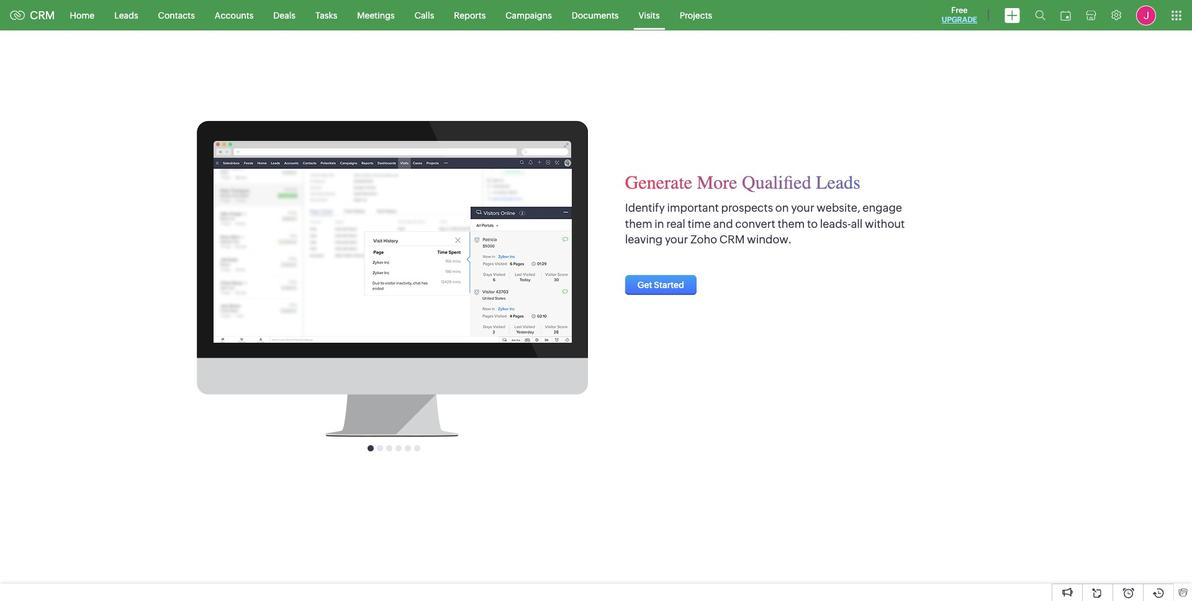 Task type: locate. For each thing, give the bounding box(es) containing it.
reports link
[[444, 0, 496, 30]]

1 horizontal spatial them
[[778, 217, 805, 230]]

search image
[[1036, 10, 1046, 21]]

them down on
[[778, 217, 805, 230]]

leads link
[[104, 0, 148, 30]]

reports
[[454, 10, 486, 20]]

leads
[[114, 10, 138, 20], [817, 172, 861, 194]]

crm link
[[10, 9, 55, 22]]

1 vertical spatial leads
[[817, 172, 861, 194]]

profile element
[[1130, 0, 1164, 30]]

visits link
[[629, 0, 670, 30]]

1 horizontal spatial crm
[[720, 233, 745, 246]]

contacts
[[158, 10, 195, 20]]

home link
[[60, 0, 104, 30]]

free upgrade
[[942, 6, 978, 24]]

real
[[667, 217, 686, 230]]

convert
[[736, 217, 776, 230]]

0 horizontal spatial them
[[626, 217, 653, 230]]

2 them from the left
[[778, 217, 805, 230]]

get started button
[[626, 275, 697, 295]]

upgrade
[[942, 16, 978, 24]]

0 vertical spatial leads
[[114, 10, 138, 20]]

more
[[697, 172, 738, 194]]

free
[[952, 6, 968, 15]]

qualified
[[742, 172, 812, 194]]

your
[[792, 202, 815, 215], [665, 233, 689, 246]]

1 horizontal spatial leads
[[817, 172, 861, 194]]

meetings link
[[348, 0, 405, 30]]

projects
[[680, 10, 713, 20]]

campaigns link
[[496, 0, 562, 30]]

your down real
[[665, 233, 689, 246]]

0 horizontal spatial your
[[665, 233, 689, 246]]

1 them from the left
[[626, 217, 653, 230]]

crm left home
[[30, 9, 55, 22]]

leads right home
[[114, 10, 138, 20]]

documents link
[[562, 0, 629, 30]]

crm
[[30, 9, 55, 22], [720, 233, 745, 246]]

them up leaving
[[626, 217, 653, 230]]

website,
[[817, 202, 861, 215]]

crm down and
[[720, 233, 745, 246]]

calls
[[415, 10, 434, 20]]

1 vertical spatial your
[[665, 233, 689, 246]]

on
[[776, 202, 789, 215]]

leaving
[[626, 233, 663, 246]]

zoho
[[691, 233, 718, 246]]

visits
[[639, 10, 660, 20]]

deals link
[[264, 0, 306, 30]]

0 horizontal spatial leads
[[114, 10, 138, 20]]

them
[[626, 217, 653, 230], [778, 217, 805, 230]]

tasks
[[316, 10, 338, 20]]

generate
[[626, 172, 693, 194]]

in
[[655, 217, 665, 230]]

window.
[[747, 233, 792, 246]]

profile image
[[1137, 5, 1157, 25]]

your up to
[[792, 202, 815, 215]]

0 vertical spatial crm
[[30, 9, 55, 22]]

1 horizontal spatial your
[[792, 202, 815, 215]]

search element
[[1028, 0, 1054, 30]]

leads up website,
[[817, 172, 861, 194]]

get
[[638, 280, 653, 290]]

1 vertical spatial crm
[[720, 233, 745, 246]]

meetings
[[357, 10, 395, 20]]

crm inside identify important prospects on your website, engage them in real time and convert them to leads-all without leaving your zoho crm window.
[[720, 233, 745, 246]]



Task type: vqa. For each thing, say whether or not it's contained in the screenshot.
Qualified
yes



Task type: describe. For each thing, give the bounding box(es) containing it.
leads-
[[821, 217, 852, 230]]

create menu element
[[998, 0, 1028, 30]]

prospects
[[722, 202, 774, 215]]

accounts
[[215, 10, 254, 20]]

create menu image
[[1005, 8, 1021, 23]]

deals
[[274, 10, 296, 20]]

tasks link
[[306, 0, 348, 30]]

engage
[[863, 202, 903, 215]]

all
[[852, 217, 863, 230]]

without
[[866, 217, 906, 230]]

0 vertical spatial your
[[792, 202, 815, 215]]

get started
[[638, 280, 685, 290]]

time
[[688, 217, 711, 230]]

documents
[[572, 10, 619, 20]]

0 horizontal spatial crm
[[30, 9, 55, 22]]

home
[[70, 10, 95, 20]]

started
[[654, 280, 685, 290]]

generate more qualified leads
[[626, 172, 861, 194]]

calendar image
[[1061, 10, 1072, 20]]

identify important prospects on your website, engage them in real time and convert them to leads-all without leaving your zoho crm window.
[[626, 202, 906, 246]]

calls link
[[405, 0, 444, 30]]

accounts link
[[205, 0, 264, 30]]

identify
[[626, 202, 665, 215]]

to
[[808, 217, 818, 230]]

important
[[668, 202, 719, 215]]

and
[[714, 217, 734, 230]]

projects link
[[670, 0, 723, 30]]

campaigns
[[506, 10, 552, 20]]

contacts link
[[148, 0, 205, 30]]



